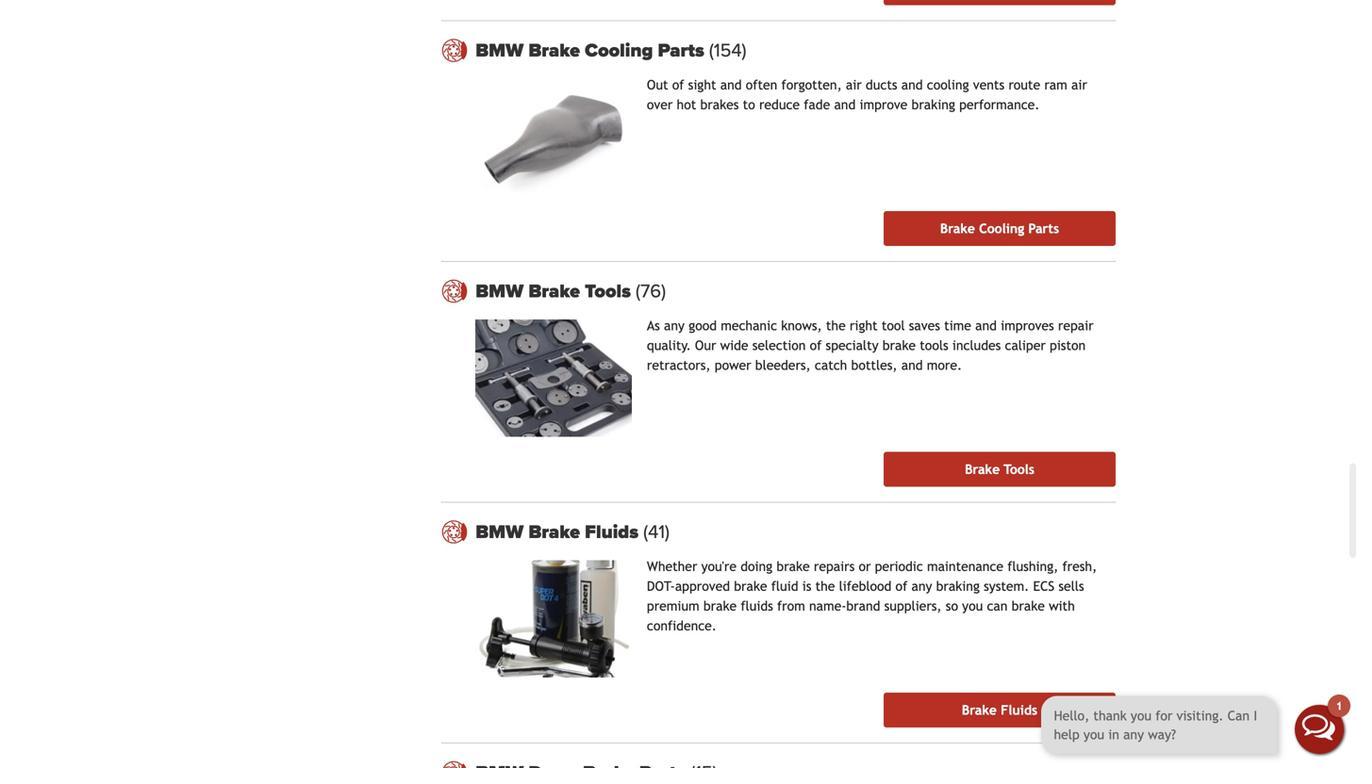 Task type: describe. For each thing, give the bounding box(es) containing it.
approved
[[675, 579, 730, 594]]

wide
[[720, 338, 749, 353]]

1 air from the left
[[846, 77, 862, 93]]

brake fluids
[[962, 703, 1038, 718]]

premium
[[647, 599, 700, 614]]

can
[[987, 599, 1008, 614]]

brake down ecs
[[1012, 599, 1045, 614]]

brake cooling parts thumbnail image image
[[476, 79, 632, 196]]

piston
[[1050, 338, 1086, 353]]

brake up the fluid
[[777, 559, 810, 575]]

bmw                                                                                    brake cooling parts
[[476, 39, 709, 62]]

retractors,
[[647, 358, 711, 373]]

fluid
[[771, 579, 799, 594]]

1 horizontal spatial parts
[[1029, 221, 1059, 236]]

bmw                                                                                    brake cooling parts link
[[476, 39, 1116, 62]]

from
[[777, 599, 805, 614]]

right
[[850, 318, 878, 334]]

our
[[695, 338, 716, 353]]

cooling
[[927, 77, 969, 93]]

brake fluids thumbnail image image
[[476, 561, 632, 678]]

as any good mechanic knows, the right tool saves time and improves repair quality. our wide selection of specialty brake tools includes caliper piston retractors, power bleeders, catch bottles, and more.
[[647, 318, 1094, 373]]

includes
[[953, 338, 1001, 353]]

confidence.
[[647, 619, 717, 634]]

is
[[803, 579, 812, 594]]

brand
[[847, 599, 881, 614]]

brake cooling parts link
[[884, 211, 1116, 246]]

hot
[[677, 97, 696, 112]]

reduce
[[759, 97, 800, 112]]

ducts
[[866, 77, 898, 93]]

the inside as any good mechanic knows, the right tool saves time and improves repair quality. our wide selection of specialty brake tools includes caliper piston retractors, power bleeders, catch bottles, and more.
[[826, 318, 846, 334]]

repair
[[1058, 318, 1094, 334]]

vents
[[973, 77, 1005, 93]]

braking inside whether you're doing brake repairs or periodic maintenance flushing, fresh, dot-approved brake fluid is the lifeblood of any braking system. ecs sells premium brake fluids from name-brand suppliers, so you can brake with confidence.
[[936, 579, 980, 594]]

performance.
[[960, 97, 1040, 112]]

and right ducts
[[902, 77, 923, 93]]

flushing,
[[1008, 559, 1059, 575]]

bmw                                                                                    brake fluids link
[[476, 521, 1116, 544]]

fluids
[[741, 599, 773, 614]]

route
[[1009, 77, 1041, 93]]

good
[[689, 318, 717, 334]]

any inside whether you're doing brake repairs or periodic maintenance flushing, fresh, dot-approved brake fluid is the lifeblood of any braking system. ecs sells premium brake fluids from name-brand suppliers, so you can brake with confidence.
[[912, 579, 932, 594]]

1 horizontal spatial cooling
[[979, 221, 1025, 236]]

quality.
[[647, 338, 691, 353]]

over
[[647, 97, 673, 112]]

more.
[[927, 358, 962, 373]]

0 horizontal spatial cooling
[[585, 39, 653, 62]]

brake inside as any good mechanic knows, the right tool saves time and improves repair quality. our wide selection of specialty brake tools includes caliper piston retractors, power bleeders, catch bottles, and more.
[[883, 338, 916, 353]]

bmw for bmw                                                                                    brake tools
[[476, 280, 524, 303]]

and up brakes
[[721, 77, 742, 93]]

selection
[[753, 338, 806, 353]]

repairs
[[814, 559, 855, 575]]

you're
[[702, 559, 737, 575]]

0 vertical spatial tools
[[585, 280, 631, 303]]

lifeblood
[[839, 579, 892, 594]]

of for bmw                                                                                    brake fluids
[[896, 579, 908, 594]]

of inside out of sight and often forgotten, air ducts and cooling vents route ram air over hot brakes to reduce fade and improve braking performance.
[[672, 77, 684, 93]]

of for bmw                                                                                    brake tools
[[810, 338, 822, 353]]

doing
[[741, 559, 773, 575]]

bottles,
[[851, 358, 898, 373]]

2 air from the left
[[1072, 77, 1088, 93]]

brake down approved
[[704, 599, 737, 614]]

with
[[1049, 599, 1075, 614]]

dot-
[[647, 579, 675, 594]]

bmw                                                                                    brake fluids
[[476, 521, 644, 544]]

brake tools thumbnail image image
[[476, 320, 632, 437]]

saves
[[909, 318, 940, 334]]

fade
[[804, 97, 830, 112]]

specialty
[[826, 338, 879, 353]]



Task type: locate. For each thing, give the bounding box(es) containing it.
of down periodic
[[896, 579, 908, 594]]

brake tools
[[965, 462, 1035, 477]]

tools
[[585, 280, 631, 303], [1004, 462, 1035, 477]]

tool
[[882, 318, 905, 334]]

0 horizontal spatial air
[[846, 77, 862, 93]]

3 bmw from the top
[[476, 521, 524, 544]]

1 horizontal spatial of
[[810, 338, 822, 353]]

out
[[647, 77, 668, 93]]

brake down doing
[[734, 579, 767, 594]]

of
[[672, 77, 684, 93], [810, 338, 822, 353], [896, 579, 908, 594]]

1 horizontal spatial air
[[1072, 77, 1088, 93]]

name-
[[809, 599, 847, 614]]

brakes
[[700, 97, 739, 112]]

of inside whether you're doing brake repairs or periodic maintenance flushing, fresh, dot-approved brake fluid is the lifeblood of any braking system. ecs sells premium brake fluids from name-brand suppliers, so you can brake with confidence.
[[896, 579, 908, 594]]

1 horizontal spatial fluids
[[1001, 703, 1038, 718]]

0 horizontal spatial any
[[664, 318, 685, 334]]

and down tools
[[902, 358, 923, 373]]

1 vertical spatial braking
[[936, 579, 980, 594]]

catch
[[815, 358, 847, 373]]

1 vertical spatial parts
[[1029, 221, 1059, 236]]

0 vertical spatial fluids
[[585, 521, 639, 544]]

fresh,
[[1063, 559, 1097, 575]]

cooling
[[585, 39, 653, 62], [979, 221, 1025, 236]]

sells
[[1059, 579, 1085, 594]]

any up quality.
[[664, 318, 685, 334]]

0 vertical spatial bmw
[[476, 39, 524, 62]]

mechanic
[[721, 318, 777, 334]]

0 horizontal spatial tools
[[585, 280, 631, 303]]

any inside as any good mechanic knows, the right tool saves time and improves repair quality. our wide selection of specialty brake tools includes caliper piston retractors, power bleeders, catch bottles, and more.
[[664, 318, 685, 334]]

brake
[[883, 338, 916, 353], [777, 559, 810, 575], [734, 579, 767, 594], [704, 599, 737, 614], [1012, 599, 1045, 614]]

so
[[946, 599, 958, 614]]

the inside whether you're doing brake repairs or periodic maintenance flushing, fresh, dot-approved brake fluid is the lifeblood of any braking system. ecs sells premium brake fluids from name-brand suppliers, so you can brake with confidence.
[[816, 579, 835, 594]]

0 vertical spatial braking
[[912, 97, 956, 112]]

bmw                                                                                    brake tools link
[[476, 280, 1116, 303]]

any up "suppliers,"
[[912, 579, 932, 594]]

knows,
[[781, 318, 822, 334]]

1 bmw from the top
[[476, 39, 524, 62]]

sight
[[688, 77, 717, 93]]

ram
[[1045, 77, 1068, 93]]

braking
[[912, 97, 956, 112], [936, 579, 980, 594]]

brake fluids link
[[884, 693, 1116, 728]]

0 vertical spatial of
[[672, 77, 684, 93]]

periodic
[[875, 559, 923, 575]]

1 vertical spatial of
[[810, 338, 822, 353]]

1 vertical spatial any
[[912, 579, 932, 594]]

0 vertical spatial parts
[[658, 39, 704, 62]]

1 horizontal spatial any
[[912, 579, 932, 594]]

brake cooling parts
[[940, 221, 1059, 236]]

system.
[[984, 579, 1030, 594]]

often
[[746, 77, 778, 93]]

bmw                                                                                    brake tools
[[476, 280, 636, 303]]

improve
[[860, 97, 908, 112]]

1 vertical spatial the
[[816, 579, 835, 594]]

or
[[859, 559, 871, 575]]

whether
[[647, 559, 698, 575]]

2 vertical spatial of
[[896, 579, 908, 594]]

out of sight and often forgotten, air ducts and cooling vents route ram air over hot brakes to reduce fade and improve braking performance.
[[647, 77, 1088, 112]]

bmw for bmw                                                                                    brake cooling parts
[[476, 39, 524, 62]]

parts
[[658, 39, 704, 62], [1029, 221, 1059, 236]]

fluids
[[585, 521, 639, 544], [1001, 703, 1038, 718]]

brake tools link
[[884, 452, 1116, 487]]

0 horizontal spatial fluids
[[585, 521, 639, 544]]

of right out
[[672, 77, 684, 93]]

caliper
[[1005, 338, 1046, 353]]

braking up so
[[936, 579, 980, 594]]

time
[[944, 318, 972, 334]]

you
[[962, 599, 983, 614]]

and up includes
[[976, 318, 997, 334]]

0 vertical spatial any
[[664, 318, 685, 334]]

2 horizontal spatial of
[[896, 579, 908, 594]]

1 vertical spatial cooling
[[979, 221, 1025, 236]]

maintenance
[[927, 559, 1004, 575]]

0 vertical spatial the
[[826, 318, 846, 334]]

ecs
[[1034, 579, 1055, 594]]

2 vertical spatial bmw
[[476, 521, 524, 544]]

air left ducts
[[846, 77, 862, 93]]

whether you're doing brake repairs or periodic maintenance flushing, fresh, dot-approved brake fluid is the lifeblood of any braking system. ecs sells premium brake fluids from name-brand suppliers, so you can brake with confidence.
[[647, 559, 1097, 634]]

air
[[846, 77, 862, 93], [1072, 77, 1088, 93]]

0 horizontal spatial of
[[672, 77, 684, 93]]

and right fade on the top
[[834, 97, 856, 112]]

1 vertical spatial fluids
[[1001, 703, 1038, 718]]

of down knows,
[[810, 338, 822, 353]]

improves
[[1001, 318, 1054, 334]]

the
[[826, 318, 846, 334], [816, 579, 835, 594]]

and
[[721, 77, 742, 93], [902, 77, 923, 93], [834, 97, 856, 112], [976, 318, 997, 334], [902, 358, 923, 373]]

suppliers,
[[885, 599, 942, 614]]

any
[[664, 318, 685, 334], [912, 579, 932, 594]]

bmw
[[476, 39, 524, 62], [476, 280, 524, 303], [476, 521, 524, 544]]

1 vertical spatial tools
[[1004, 462, 1035, 477]]

power
[[715, 358, 751, 373]]

brake down tool
[[883, 338, 916, 353]]

brake
[[529, 39, 580, 62], [940, 221, 975, 236], [529, 280, 580, 303], [965, 462, 1000, 477], [529, 521, 580, 544], [962, 703, 997, 718]]

2 bmw from the top
[[476, 280, 524, 303]]

1 vertical spatial bmw
[[476, 280, 524, 303]]

of inside as any good mechanic knows, the right tool saves time and improves repair quality. our wide selection of specialty brake tools includes caliper piston retractors, power bleeders, catch bottles, and more.
[[810, 338, 822, 353]]

braking inside out of sight and often forgotten, air ducts and cooling vents route ram air over hot brakes to reduce fade and improve braking performance.
[[912, 97, 956, 112]]

braking down cooling on the top of the page
[[912, 97, 956, 112]]

1 horizontal spatial tools
[[1004, 462, 1035, 477]]

the right is
[[816, 579, 835, 594]]

bmw for bmw                                                                                    brake fluids
[[476, 521, 524, 544]]

bleeders,
[[755, 358, 811, 373]]

forgotten,
[[782, 77, 842, 93]]

0 vertical spatial cooling
[[585, 39, 653, 62]]

as
[[647, 318, 660, 334]]

0 horizontal spatial parts
[[658, 39, 704, 62]]

fluids inside brake fluids link
[[1001, 703, 1038, 718]]

to
[[743, 97, 755, 112]]

the up specialty
[[826, 318, 846, 334]]

tools
[[920, 338, 949, 353]]

air right ram
[[1072, 77, 1088, 93]]



Task type: vqa. For each thing, say whether or not it's contained in the screenshot.
the Brake inside the Brake Cooling Parts LINK
yes



